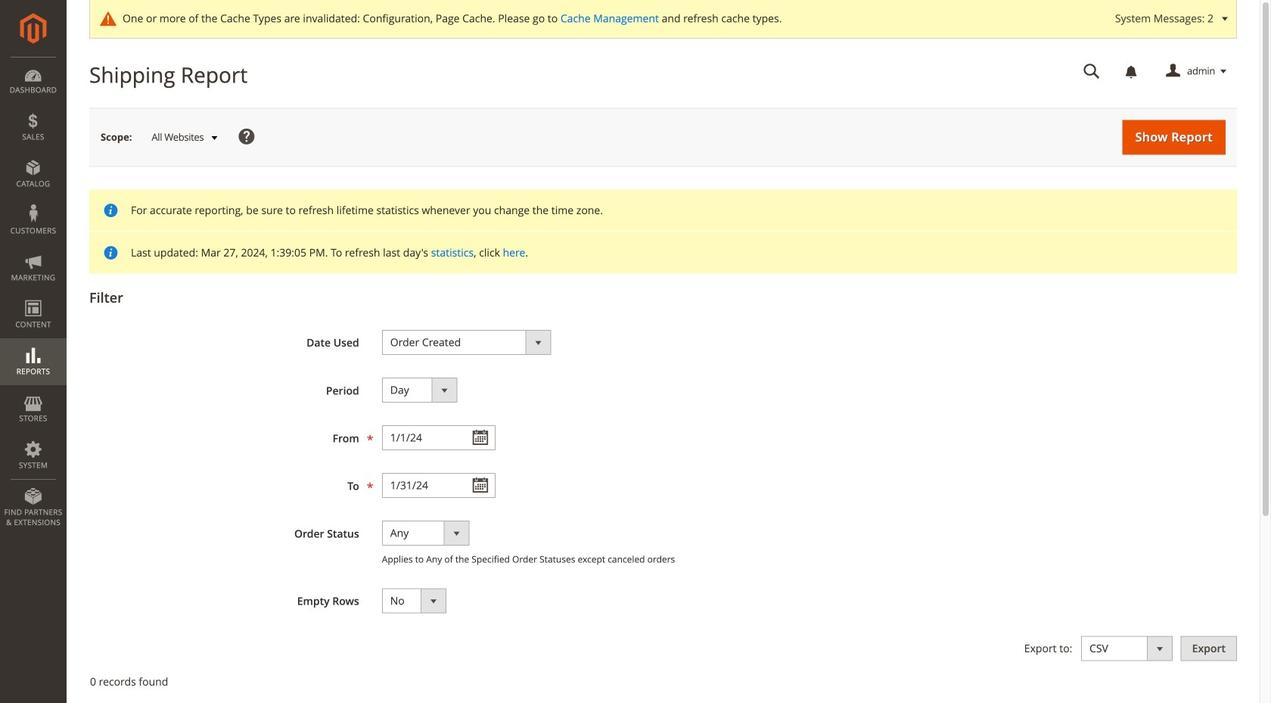 Task type: locate. For each thing, give the bounding box(es) containing it.
None text field
[[1074, 58, 1111, 85], [382, 425, 496, 451], [1074, 58, 1111, 85], [382, 425, 496, 451]]

None text field
[[382, 473, 496, 498]]

menu bar
[[0, 57, 67, 535]]



Task type: describe. For each thing, give the bounding box(es) containing it.
magento admin panel image
[[20, 13, 47, 44]]



